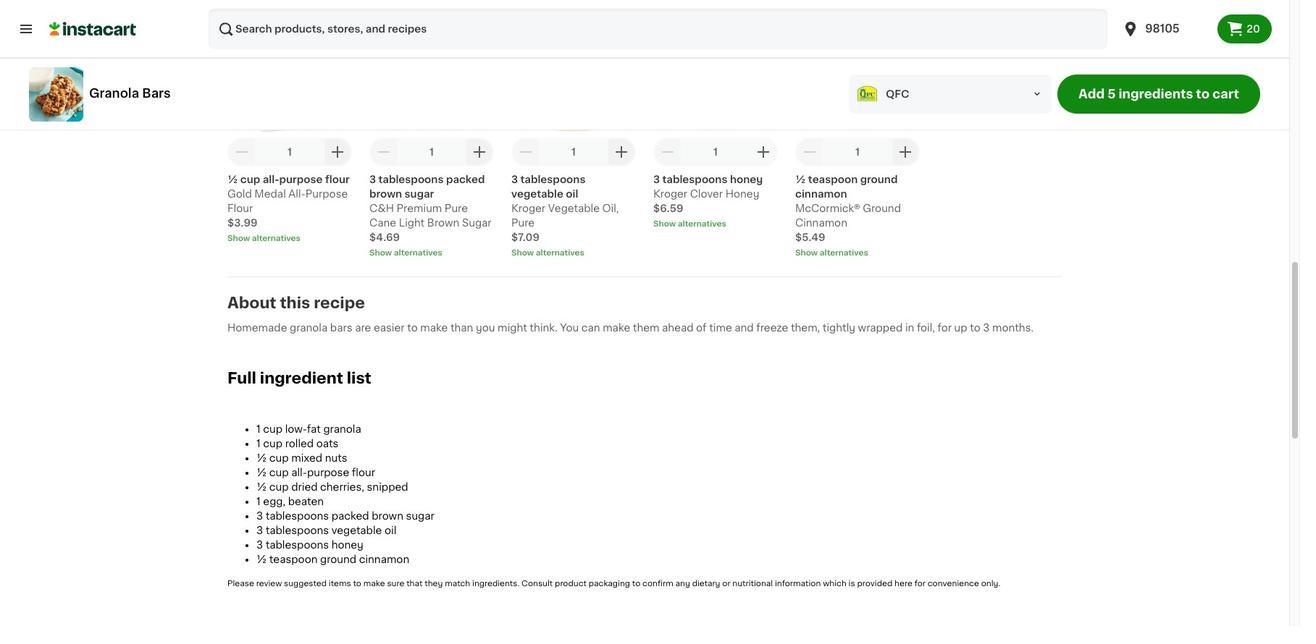 Task type: locate. For each thing, give the bounding box(es) containing it.
1 increment quantity image from the left
[[471, 143, 488, 161]]

cinnamon
[[796, 189, 848, 199], [359, 555, 410, 565]]

decrement quantity image
[[375, 143, 393, 161], [517, 143, 535, 161], [659, 143, 677, 161], [801, 143, 819, 161]]

0 vertical spatial all-
[[263, 174, 279, 185]]

3 tablespoons honey kroger clover honey $6.59 show alternatives
[[654, 174, 763, 228]]

0 vertical spatial brown
[[370, 189, 402, 199]]

1 horizontal spatial kroger
[[654, 189, 688, 199]]

increment quantity image
[[329, 143, 346, 161], [613, 143, 630, 161], [897, 143, 914, 161]]

nuts
[[325, 453, 348, 464]]

alternatives inside '½ cup all-purpose flour gold medal all-purpose flour $3.99 show alternatives'
[[252, 235, 301, 243]]

1 product group from the left
[[228, 7, 352, 245]]

0 horizontal spatial teaspoon
[[269, 555, 318, 565]]

0 horizontal spatial pure
[[445, 203, 468, 214]]

2 increment quantity image from the left
[[613, 143, 630, 161]]

show alternatives button down brown
[[370, 248, 494, 259]]

alternatives down $3.99 at the left
[[252, 235, 301, 243]]

1 horizontal spatial cinnamon
[[796, 189, 848, 199]]

show alternatives button down cinnamon
[[796, 248, 920, 259]]

2 horizontal spatial increment quantity image
[[897, 143, 914, 161]]

up
[[955, 323, 968, 333]]

than
[[451, 323, 473, 333]]

for for convenience
[[915, 580, 926, 588]]

alternatives down clover
[[678, 220, 727, 228]]

increment quantity image down the qfc
[[897, 143, 914, 161]]

1 vertical spatial honey
[[332, 540, 364, 550]]

alternatives inside ½ teaspoon ground cinnamon mccormick® ground cinnamon $5.49 show alternatives
[[820, 249, 869, 257]]

$7.09
[[512, 232, 540, 243]]

brown down snipped
[[372, 511, 404, 521]]

0 horizontal spatial honey
[[332, 540, 364, 550]]

sugar inside '1 cup low-fat granola 1 cup rolled oats ½ cup mixed nuts ½ cup all-purpose flour ½ cup dried cherries, snipped 1 egg, beaten 3 tablespoons packed brown sugar 3 tablespoons vegetable oil 3 tablespoons honey ½ teaspoon ground cinnamon'
[[406, 511, 435, 521]]

show alternatives button down vegetable
[[512, 248, 636, 259]]

packaging
[[589, 580, 630, 588]]

0 vertical spatial vegetable
[[512, 189, 564, 199]]

teaspoon up suggested
[[269, 555, 318, 565]]

1 vertical spatial sugar
[[406, 511, 435, 521]]

gold
[[228, 189, 252, 199]]

3 increment quantity image from the left
[[897, 143, 914, 161]]

4 decrement quantity image from the left
[[801, 143, 819, 161]]

1 vertical spatial cinnamon
[[359, 555, 410, 565]]

alternatives inside 3 tablespoons honey kroger clover honey $6.59 show alternatives
[[678, 220, 727, 228]]

flour inside '1 cup low-fat granola 1 cup rolled oats ½ cup mixed nuts ½ cup all-purpose flour ½ cup dried cherries, snipped 1 egg, beaten 3 tablespoons packed brown sugar 3 tablespoons vegetable oil 3 tablespoons honey ½ teaspoon ground cinnamon'
[[352, 468, 375, 478]]

5 product group from the left
[[796, 7, 920, 259]]

1 vertical spatial brown
[[372, 511, 404, 521]]

kroger inside the 3 tablespoons vegetable oil kroger vegetable oil, pure $7.09 show alternatives
[[512, 203, 546, 214]]

0 horizontal spatial increment quantity image
[[329, 143, 346, 161]]

cinnamon inside '1 cup low-fat granola 1 cup rolled oats ½ cup mixed nuts ½ cup all-purpose flour ½ cup dried cherries, snipped 1 egg, beaten 3 tablespoons packed brown sugar 3 tablespoons vegetable oil 3 tablespoons honey ½ teaspoon ground cinnamon'
[[359, 555, 410, 565]]

2 increment quantity image from the left
[[755, 143, 772, 161]]

1 98105 button from the left
[[1114, 9, 1218, 49]]

granola down about this recipe
[[290, 323, 328, 333]]

vegetable
[[512, 189, 564, 199], [332, 526, 382, 536]]

0 horizontal spatial vegetable
[[332, 526, 382, 536]]

brown up c&h
[[370, 189, 402, 199]]

3 inside 3 tablespoons packed brown sugar c&h premium pure cane light brown sugar $4.69 show alternatives
[[370, 174, 376, 185]]

1 horizontal spatial flour
[[352, 468, 375, 478]]

all- up dried
[[291, 468, 307, 478]]

sugar
[[405, 189, 434, 199], [406, 511, 435, 521]]

to right items
[[353, 580, 362, 588]]

1 vertical spatial teaspoon
[[269, 555, 318, 565]]

make
[[420, 323, 448, 333], [603, 323, 631, 333], [364, 580, 385, 588]]

for left up at the bottom right of page
[[938, 323, 952, 333]]

20 button
[[1218, 14, 1272, 43]]

increment quantity image up purpose
[[329, 143, 346, 161]]

1 horizontal spatial ground
[[861, 174, 898, 185]]

confirm
[[643, 580, 674, 588]]

1 horizontal spatial increment quantity image
[[755, 143, 772, 161]]

granola
[[290, 323, 328, 333], [323, 424, 361, 435]]

to left cart
[[1197, 88, 1210, 100]]

1 horizontal spatial pure
[[512, 218, 535, 228]]

½
[[228, 174, 238, 185], [796, 174, 806, 185], [257, 453, 267, 464], [257, 468, 267, 478], [257, 482, 267, 492], [257, 555, 267, 565]]

cart
[[1213, 88, 1240, 100]]

granola bars
[[89, 87, 171, 99]]

vegetable
[[548, 203, 600, 214]]

teaspoon up the 'mccormick®' on the top right
[[809, 174, 858, 185]]

show alternatives button for $4.69
[[370, 248, 494, 259]]

cup
[[240, 174, 260, 185], [263, 424, 283, 435], [263, 439, 283, 449], [269, 453, 289, 464], [269, 468, 289, 478], [269, 482, 289, 492]]

1 vertical spatial granola
[[323, 424, 361, 435]]

sugar up the premium
[[405, 189, 434, 199]]

show alternatives button down clover
[[654, 219, 778, 230]]

1 horizontal spatial make
[[420, 323, 448, 333]]

0 vertical spatial sugar
[[405, 189, 434, 199]]

vegetable down 'cherries,'
[[332, 526, 382, 536]]

you
[[476, 323, 495, 333]]

0 vertical spatial packed
[[446, 174, 485, 185]]

0 horizontal spatial flour
[[325, 174, 350, 185]]

wrapped
[[858, 323, 903, 333]]

all- up medal
[[263, 174, 279, 185]]

pure inside the 3 tablespoons vegetable oil kroger vegetable oil, pure $7.09 show alternatives
[[512, 218, 535, 228]]

0 vertical spatial teaspoon
[[809, 174, 858, 185]]

you
[[560, 323, 579, 333]]

1 horizontal spatial increment quantity image
[[613, 143, 630, 161]]

make left sure
[[364, 580, 385, 588]]

1
[[288, 147, 292, 157], [430, 147, 434, 157], [572, 147, 576, 157], [714, 147, 718, 157], [856, 147, 860, 157], [257, 424, 261, 435], [257, 439, 261, 449], [257, 497, 261, 507]]

tightly
[[823, 323, 856, 333]]

mixed
[[291, 453, 323, 464]]

c&h
[[370, 203, 394, 214]]

purpose down nuts
[[307, 468, 349, 478]]

any
[[676, 580, 690, 588]]

0 vertical spatial oil
[[566, 189, 579, 199]]

ground up items
[[320, 555, 357, 565]]

increment quantity image up oil,
[[613, 143, 630, 161]]

cinnamon up sure
[[359, 555, 410, 565]]

alternatives
[[678, 220, 727, 228], [252, 235, 301, 243], [394, 249, 443, 257], [536, 249, 585, 257], [820, 249, 869, 257]]

1 increment quantity image from the left
[[329, 143, 346, 161]]

3 inside 3 tablespoons honey kroger clover honey $6.59 show alternatives
[[654, 174, 660, 185]]

provided
[[857, 580, 893, 588]]

show down $5.49
[[796, 249, 818, 257]]

1 horizontal spatial honey
[[730, 174, 763, 185]]

consult
[[522, 580, 553, 588]]

ground up ground in the top right of the page
[[861, 174, 898, 185]]

qfc
[[886, 89, 910, 99]]

kroger up "$6.59"
[[654, 189, 688, 199]]

pure inside 3 tablespoons packed brown sugar c&h premium pure cane light brown sugar $4.69 show alternatives
[[445, 203, 468, 214]]

kroger
[[654, 189, 688, 199], [512, 203, 546, 214]]

egg,
[[263, 497, 286, 507]]

ground
[[861, 174, 898, 185], [320, 555, 357, 565]]

show down $3.99 at the left
[[228, 235, 250, 243]]

1 horizontal spatial vegetable
[[512, 189, 564, 199]]

decrement quantity image for ½ teaspoon ground cinnamon
[[801, 143, 819, 161]]

1 horizontal spatial teaspoon
[[809, 174, 858, 185]]

0 horizontal spatial increment quantity image
[[471, 143, 488, 161]]

0 vertical spatial honey
[[730, 174, 763, 185]]

1 vertical spatial ground
[[320, 555, 357, 565]]

recipe
[[314, 295, 365, 311]]

1 up all-
[[288, 147, 292, 157]]

show inside '½ cup all-purpose flour gold medal all-purpose flour $3.99 show alternatives'
[[228, 235, 250, 243]]

make right 'can'
[[603, 323, 631, 333]]

flour up purpose
[[325, 174, 350, 185]]

None search field
[[209, 9, 1108, 49]]

0 vertical spatial cinnamon
[[796, 189, 848, 199]]

98105 button
[[1114, 9, 1218, 49], [1123, 9, 1210, 49]]

qfc button
[[849, 75, 1052, 114]]

tablespoons inside 3 tablespoons packed brown sugar c&h premium pure cane light brown sugar $4.69 show alternatives
[[379, 174, 444, 185]]

purpose
[[279, 174, 323, 185], [307, 468, 349, 478]]

make left than
[[420, 323, 448, 333]]

flour
[[325, 174, 350, 185], [352, 468, 375, 478]]

for right here
[[915, 580, 926, 588]]

product group
[[228, 7, 352, 245], [370, 7, 494, 259], [512, 7, 636, 259], [654, 7, 778, 230], [796, 7, 920, 259]]

to
[[1197, 88, 1210, 100], [407, 323, 418, 333], [970, 323, 981, 333], [353, 580, 362, 588], [632, 580, 641, 588]]

honey up items
[[332, 540, 364, 550]]

1 horizontal spatial for
[[938, 323, 952, 333]]

1 up vegetable
[[572, 147, 576, 157]]

1 horizontal spatial oil
[[566, 189, 579, 199]]

show alternatives button down all-
[[228, 233, 352, 245]]

0 vertical spatial kroger
[[654, 189, 688, 199]]

pure up $7.09
[[512, 218, 535, 228]]

3
[[370, 174, 376, 185], [512, 174, 518, 185], [654, 174, 660, 185], [983, 323, 990, 333], [257, 511, 263, 521], [257, 526, 263, 536], [257, 540, 263, 550]]

about
[[228, 295, 276, 311]]

increment quantity image up the honey
[[755, 143, 772, 161]]

list
[[347, 371, 372, 386]]

show alternatives button for $7.09
[[512, 248, 636, 259]]

honey
[[726, 189, 760, 199]]

3 product group from the left
[[512, 7, 636, 259]]

0 vertical spatial flour
[[325, 174, 350, 185]]

brown
[[370, 189, 402, 199], [372, 511, 404, 521]]

0 horizontal spatial for
[[915, 580, 926, 588]]

1 vertical spatial oil
[[385, 526, 397, 536]]

decrement quantity image for 3 tablespoons packed brown sugar
[[375, 143, 393, 161]]

sugar down snipped
[[406, 511, 435, 521]]

them,
[[791, 323, 820, 333]]

ahead
[[662, 323, 694, 333]]

1 vertical spatial packed
[[332, 511, 369, 521]]

1 vertical spatial pure
[[512, 218, 535, 228]]

clover
[[690, 189, 723, 199]]

are
[[355, 323, 371, 333]]

tablespoons inside the 3 tablespoons vegetable oil kroger vegetable oil, pure $7.09 show alternatives
[[521, 174, 586, 185]]

dietary
[[692, 580, 721, 588]]

oil up vegetable
[[566, 189, 579, 199]]

1 vertical spatial vegetable
[[332, 526, 382, 536]]

0 horizontal spatial all-
[[263, 174, 279, 185]]

show down "$6.59"
[[654, 220, 676, 228]]

flour up 'cherries,'
[[352, 468, 375, 478]]

increment quantity image
[[471, 143, 488, 161], [755, 143, 772, 161]]

1 vertical spatial kroger
[[512, 203, 546, 214]]

oil down snipped
[[385, 526, 397, 536]]

packed down 'cherries,'
[[332, 511, 369, 521]]

0 horizontal spatial packed
[[332, 511, 369, 521]]

packed
[[446, 174, 485, 185], [332, 511, 369, 521]]

kroger up $7.09
[[512, 203, 546, 214]]

for
[[938, 323, 952, 333], [915, 580, 926, 588]]

2 decrement quantity image from the left
[[517, 143, 535, 161]]

show down $7.09
[[512, 249, 534, 257]]

decrement quantity image for 3 tablespoons honey
[[659, 143, 677, 161]]

1 vertical spatial for
[[915, 580, 926, 588]]

tablespoons
[[379, 174, 444, 185], [521, 174, 586, 185], [663, 174, 728, 185], [266, 511, 329, 521], [266, 526, 329, 536], [266, 540, 329, 550]]

granola
[[89, 87, 139, 99]]

0 horizontal spatial ground
[[320, 555, 357, 565]]

1 up the premium
[[430, 147, 434, 157]]

alternatives down the "light"
[[394, 249, 443, 257]]

convenience
[[928, 580, 980, 588]]

show down $4.69
[[370, 249, 392, 257]]

pure for kroger
[[512, 218, 535, 228]]

alternatives inside the 3 tablespoons vegetable oil kroger vegetable oil, pure $7.09 show alternatives
[[536, 249, 585, 257]]

teaspoon
[[809, 174, 858, 185], [269, 555, 318, 565]]

increment quantity image for 3 tablespoons packed brown sugar
[[471, 143, 488, 161]]

0 vertical spatial pure
[[445, 203, 468, 214]]

0 vertical spatial ground
[[861, 174, 898, 185]]

pure
[[445, 203, 468, 214], [512, 218, 535, 228]]

homemade
[[228, 323, 287, 333]]

pure for sugar
[[445, 203, 468, 214]]

purpose up all-
[[279, 174, 323, 185]]

please
[[228, 580, 254, 588]]

0 vertical spatial granola
[[290, 323, 328, 333]]

0 vertical spatial purpose
[[279, 174, 323, 185]]

1 vertical spatial flour
[[352, 468, 375, 478]]

honey
[[730, 174, 763, 185], [332, 540, 364, 550]]

1 left egg,
[[257, 497, 261, 507]]

increment quantity image up sugar
[[471, 143, 488, 161]]

0 horizontal spatial kroger
[[512, 203, 546, 214]]

½ inside '½ cup all-purpose flour gold medal all-purpose flour $3.99 show alternatives'
[[228, 174, 238, 185]]

might
[[498, 323, 527, 333]]

1 horizontal spatial all-
[[291, 468, 307, 478]]

1 left rolled
[[257, 439, 261, 449]]

show
[[654, 220, 676, 228], [228, 235, 250, 243], [370, 249, 392, 257], [512, 249, 534, 257], [796, 249, 818, 257]]

½ inside ½ teaspoon ground cinnamon mccormick® ground cinnamon $5.49 show alternatives
[[796, 174, 806, 185]]

packed up sugar
[[446, 174, 485, 185]]

alternatives down $5.49
[[820, 249, 869, 257]]

pure up brown
[[445, 203, 468, 214]]

cinnamon inside ½ teaspoon ground cinnamon mccormick® ground cinnamon $5.49 show alternatives
[[796, 189, 848, 199]]

flour
[[228, 203, 253, 214]]

alternatives down $7.09
[[536, 249, 585, 257]]

cinnamon up the 'mccormick®' on the top right
[[796, 189, 848, 199]]

0 horizontal spatial oil
[[385, 526, 397, 536]]

1 horizontal spatial packed
[[446, 174, 485, 185]]

0 horizontal spatial cinnamon
[[359, 555, 410, 565]]

1 decrement quantity image from the left
[[375, 143, 393, 161]]

increment quantity image for 3 tablespoons honey
[[755, 143, 772, 161]]

vegetable inside the 3 tablespoons vegetable oil kroger vegetable oil, pure $7.09 show alternatives
[[512, 189, 564, 199]]

to inside button
[[1197, 88, 1210, 100]]

show alternatives button
[[654, 219, 778, 230], [228, 233, 352, 245], [370, 248, 494, 259], [512, 248, 636, 259], [796, 248, 920, 259]]

0 vertical spatial for
[[938, 323, 952, 333]]

suggested
[[284, 580, 327, 588]]

for for up
[[938, 323, 952, 333]]

1 vertical spatial all-
[[291, 468, 307, 478]]

vegetable up vegetable
[[512, 189, 564, 199]]

3 decrement quantity image from the left
[[659, 143, 677, 161]]

granola up oats
[[323, 424, 361, 435]]

honey up the honey
[[730, 174, 763, 185]]

honey inside 3 tablespoons honey kroger clover honey $6.59 show alternatives
[[730, 174, 763, 185]]

oil,
[[602, 203, 619, 214]]

decrement quantity image for 3 tablespoons vegetable oil
[[517, 143, 535, 161]]

1 vertical spatial purpose
[[307, 468, 349, 478]]

here
[[895, 580, 913, 588]]



Task type: vqa. For each thing, say whether or not it's contained in the screenshot.
to
yes



Task type: describe. For each thing, give the bounding box(es) containing it.
show alternatives button for $6.59
[[654, 219, 778, 230]]

nutritional
[[733, 580, 773, 588]]

teaspoon inside ½ teaspoon ground cinnamon mccormick® ground cinnamon $5.49 show alternatives
[[809, 174, 858, 185]]

mccormick®
[[796, 203, 861, 214]]

show inside 3 tablespoons honey kroger clover honey $6.59 show alternatives
[[654, 220, 676, 228]]

rolled
[[285, 439, 314, 449]]

ingredient
[[260, 371, 343, 386]]

show alternatives button for $3.99
[[228, 233, 352, 245]]

in
[[906, 323, 915, 333]]

teaspoon inside '1 cup low-fat granola 1 cup rolled oats ½ cup mixed nuts ½ cup all-purpose flour ½ cup dried cherries, snipped 1 egg, beaten 3 tablespoons packed brown sugar 3 tablespoons vegetable oil 3 tablespoons honey ½ teaspoon ground cinnamon'
[[269, 555, 318, 565]]

show inside the 3 tablespoons vegetable oil kroger vegetable oil, pure $7.09 show alternatives
[[512, 249, 534, 257]]

½ cup all-purpose flour gold medal all-purpose flour $3.99 show alternatives
[[228, 174, 350, 243]]

time
[[709, 323, 732, 333]]

this
[[280, 295, 310, 311]]

all-
[[289, 189, 306, 199]]

review
[[256, 580, 282, 588]]

0 horizontal spatial make
[[364, 580, 385, 588]]

snipped
[[367, 482, 408, 492]]

oil inside the 3 tablespoons vegetable oil kroger vegetable oil, pure $7.09 show alternatives
[[566, 189, 579, 199]]

increment quantity image for 3 tablespoons vegetable oil
[[613, 143, 630, 161]]

2 product group from the left
[[370, 7, 494, 259]]

3 inside the 3 tablespoons vegetable oil kroger vegetable oil, pure $7.09 show alternatives
[[512, 174, 518, 185]]

homemade granola bars are easier to make than you might think. you can make them ahead of time and freeze them, tightly wrapped in foil, for up to 3 months.
[[228, 323, 1034, 333]]

low-
[[285, 424, 307, 435]]

dried
[[291, 482, 318, 492]]

all- inside '½ cup all-purpose flour gold medal all-purpose flour $3.99 show alternatives'
[[263, 174, 279, 185]]

beaten
[[288, 497, 324, 507]]

½ teaspoon ground cinnamon mccormick® ground cinnamon $5.49 show alternatives
[[796, 174, 901, 257]]

about this recipe
[[228, 295, 365, 311]]

bars
[[330, 323, 353, 333]]

brown
[[427, 218, 460, 228]]

cane
[[370, 218, 396, 228]]

alternatives inside 3 tablespoons packed brown sugar c&h premium pure cane light brown sugar $4.69 show alternatives
[[394, 249, 443, 257]]

premium
[[397, 203, 442, 214]]

only.
[[982, 580, 1001, 588]]

of
[[696, 323, 707, 333]]

brown inside '1 cup low-fat granola 1 cup rolled oats ½ cup mixed nuts ½ cup all-purpose flour ½ cup dried cherries, snipped 1 egg, beaten 3 tablespoons packed brown sugar 3 tablespoons vegetable oil 3 tablespoons honey ½ teaspoon ground cinnamon'
[[372, 511, 404, 521]]

1 cup low-fat granola 1 cup rolled oats ½ cup mixed nuts ½ cup all-purpose flour ½ cup dried cherries, snipped 1 egg, beaten 3 tablespoons packed brown sugar 3 tablespoons vegetable oil 3 tablespoons honey ½ teaspoon ground cinnamon
[[257, 424, 435, 565]]

ground inside ½ teaspoon ground cinnamon mccormick® ground cinnamon $5.49 show alternatives
[[861, 174, 898, 185]]

granola inside '1 cup low-fat granola 1 cup rolled oats ½ cup mixed nuts ½ cup all-purpose flour ½ cup dried cherries, snipped 1 egg, beaten 3 tablespoons packed brown sugar 3 tablespoons vegetable oil 3 tablespoons honey ½ teaspoon ground cinnamon'
[[323, 424, 361, 435]]

add 5 ingredients to cart
[[1079, 88, 1240, 100]]

all- inside '1 cup low-fat granola 1 cup rolled oats ½ cup mixed nuts ½ cup all-purpose flour ½ cup dried cherries, snipped 1 egg, beaten 3 tablespoons packed brown sugar 3 tablespoons vegetable oil 3 tablespoons honey ½ teaspoon ground cinnamon'
[[291, 468, 307, 478]]

or
[[723, 580, 731, 588]]

4 product group from the left
[[654, 7, 778, 230]]

1 up clover
[[714, 147, 718, 157]]

easier
[[374, 323, 405, 333]]

product
[[555, 580, 587, 588]]

increment quantity image for ½ cup all-purpose flour
[[329, 143, 346, 161]]

oats
[[316, 439, 339, 449]]

$5.49
[[796, 232, 826, 243]]

packed inside '1 cup low-fat granola 1 cup rolled oats ½ cup mixed nuts ½ cup all-purpose flour ½ cup dried cherries, snipped 1 egg, beaten 3 tablespoons packed brown sugar 3 tablespoons vegetable oil 3 tablespoons honey ½ teaspoon ground cinnamon'
[[332, 511, 369, 521]]

add 5 ingredients to cart button
[[1058, 75, 1261, 114]]

bars
[[142, 87, 171, 99]]

2 horizontal spatial make
[[603, 323, 631, 333]]

3 tablespoons vegetable oil kroger vegetable oil, pure $7.09 show alternatives
[[512, 174, 619, 257]]

please review suggested items to make sure that they match ingredients. consult product packaging to confirm any dietary or nutritional information which is provided here for convenience only.
[[228, 580, 1001, 588]]

medal
[[255, 189, 286, 199]]

oil inside '1 cup low-fat granola 1 cup rolled oats ½ cup mixed nuts ½ cup all-purpose flour ½ cup dried cherries, snipped 1 egg, beaten 3 tablespoons packed brown sugar 3 tablespoons vegetable oil 3 tablespoons honey ½ teaspoon ground cinnamon'
[[385, 526, 397, 536]]

ground inside '1 cup low-fat granola 1 cup rolled oats ½ cup mixed nuts ½ cup all-purpose flour ½ cup dried cherries, snipped 1 egg, beaten 3 tablespoons packed brown sugar 3 tablespoons vegetable oil 3 tablespoons honey ½ teaspoon ground cinnamon'
[[320, 555, 357, 565]]

honey inside '1 cup low-fat granola 1 cup rolled oats ½ cup mixed nuts ½ cup all-purpose flour ½ cup dried cherries, snipped 1 egg, beaten 3 tablespoons packed brown sugar 3 tablespoons vegetable oil 3 tablespoons honey ½ teaspoon ground cinnamon'
[[332, 540, 364, 550]]

1 down qfc image
[[856, 147, 860, 157]]

flour inside '½ cup all-purpose flour gold medal all-purpose flour $3.99 show alternatives'
[[325, 174, 350, 185]]

to right easier
[[407, 323, 418, 333]]

cinnamon
[[796, 218, 848, 228]]

increment quantity image for ½ teaspoon ground cinnamon
[[897, 143, 914, 161]]

20
[[1247, 24, 1261, 34]]

to left confirm
[[632, 580, 641, 588]]

Search field
[[209, 9, 1108, 49]]

vegetable inside '1 cup low-fat granola 1 cup rolled oats ½ cup mixed nuts ½ cup all-purpose flour ½ cup dried cherries, snipped 1 egg, beaten 3 tablespoons packed brown sugar 3 tablespoons vegetable oil 3 tablespoons honey ½ teaspoon ground cinnamon'
[[332, 526, 382, 536]]

purpose inside '½ cup all-purpose flour gold medal all-purpose flour $3.99 show alternatives'
[[279, 174, 323, 185]]

them
[[633, 323, 660, 333]]

1 left low-
[[257, 424, 261, 435]]

freeze
[[757, 323, 789, 333]]

qfc image
[[855, 82, 880, 107]]

information
[[775, 580, 821, 588]]

can
[[582, 323, 600, 333]]

brown inside 3 tablespoons packed brown sugar c&h premium pure cane light brown sugar $4.69 show alternatives
[[370, 189, 402, 199]]

months.
[[993, 323, 1034, 333]]

instacart logo image
[[49, 20, 136, 38]]

tablespoons inside 3 tablespoons honey kroger clover honey $6.59 show alternatives
[[663, 174, 728, 185]]

5
[[1108, 88, 1116, 100]]

cup inside '½ cup all-purpose flour gold medal all-purpose flour $3.99 show alternatives'
[[240, 174, 260, 185]]

show inside 3 tablespoons packed brown sugar c&h premium pure cane light brown sugar $4.69 show alternatives
[[370, 249, 392, 257]]

foil,
[[917, 323, 935, 333]]

cherries,
[[320, 482, 364, 492]]

ground
[[863, 203, 901, 214]]

which
[[823, 580, 847, 588]]

that
[[407, 580, 423, 588]]

and
[[735, 323, 754, 333]]

$4.69
[[370, 232, 400, 243]]

show alternatives button for $5.49
[[796, 248, 920, 259]]

add
[[1079, 88, 1105, 100]]

think.
[[530, 323, 558, 333]]

to right up at the bottom right of page
[[970, 323, 981, 333]]

items
[[329, 580, 351, 588]]

98105
[[1146, 23, 1180, 34]]

3 tablespoons packed brown sugar c&h premium pure cane light brown sugar $4.69 show alternatives
[[370, 174, 492, 257]]

sugar
[[462, 218, 492, 228]]

kroger inside 3 tablespoons honey kroger clover honey $6.59 show alternatives
[[654, 189, 688, 199]]

sugar inside 3 tablespoons packed brown sugar c&h premium pure cane light brown sugar $4.69 show alternatives
[[405, 189, 434, 199]]

ingredients
[[1119, 88, 1194, 100]]

purpose
[[306, 189, 348, 199]]

2 98105 button from the left
[[1123, 9, 1210, 49]]

decrement quantity image
[[233, 143, 251, 161]]

fat
[[307, 424, 321, 435]]

match
[[445, 580, 470, 588]]

$3.99
[[228, 218, 258, 228]]

light
[[399, 218, 425, 228]]

sure
[[387, 580, 405, 588]]

full ingredient list
[[228, 371, 372, 386]]

show inside ½ teaspoon ground cinnamon mccormick® ground cinnamon $5.49 show alternatives
[[796, 249, 818, 257]]

they
[[425, 580, 443, 588]]

$6.59
[[654, 203, 684, 214]]

ingredients.
[[472, 580, 520, 588]]

purpose inside '1 cup low-fat granola 1 cup rolled oats ½ cup mixed nuts ½ cup all-purpose flour ½ cup dried cherries, snipped 1 egg, beaten 3 tablespoons packed brown sugar 3 tablespoons vegetable oil 3 tablespoons honey ½ teaspoon ground cinnamon'
[[307, 468, 349, 478]]

packed inside 3 tablespoons packed brown sugar c&h premium pure cane light brown sugar $4.69 show alternatives
[[446, 174, 485, 185]]



